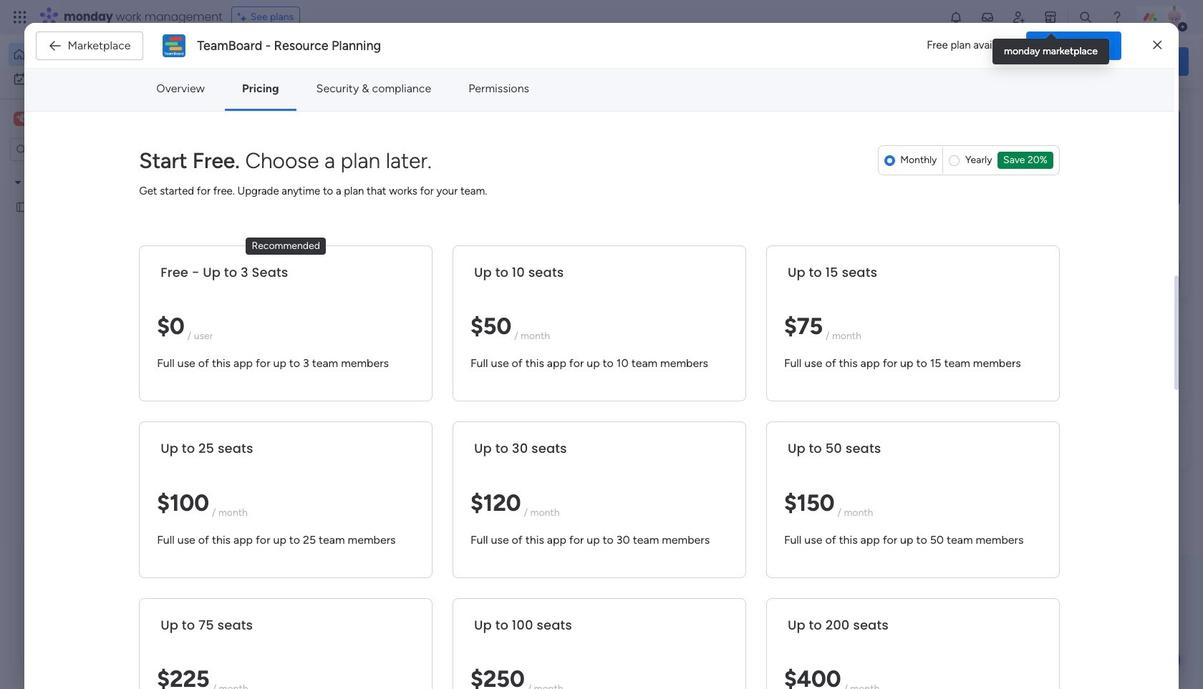 Task type: vqa. For each thing, say whether or not it's contained in the screenshot.
Caret Down icon in the left of the page
yes



Task type: locate. For each thing, give the bounding box(es) containing it.
2 horizontal spatial public board image
[[476, 261, 492, 277]]

invite members image
[[1012, 10, 1027, 24]]

list box
[[0, 167, 183, 412]]

public board image
[[15, 200, 29, 213], [239, 261, 255, 277], [476, 261, 492, 277]]

0 vertical spatial option
[[9, 43, 174, 66]]

dapulse x slim image
[[1154, 37, 1162, 54]]

select product image
[[13, 10, 27, 24]]

0 horizontal spatial workspace image
[[14, 111, 28, 127]]

monday marketplace image
[[1044, 10, 1058, 24]]

workspace image
[[14, 111, 28, 127], [245, 432, 279, 467]]

templates image image
[[987, 108, 1176, 207]]

add to favorites image
[[427, 262, 442, 276]]

option
[[9, 43, 174, 66], [9, 67, 174, 90], [0, 169, 183, 172]]

0 horizontal spatial public board image
[[15, 200, 29, 213]]

1 vertical spatial option
[[9, 67, 174, 90]]

getting started element
[[974, 342, 1189, 399]]

1 vertical spatial workspace image
[[245, 432, 279, 467]]

1 horizontal spatial public board image
[[239, 261, 255, 277]]

Search in workspace field
[[30, 141, 120, 158]]

2 vertical spatial option
[[0, 169, 183, 172]]

v2 bolt switch image
[[1098, 53, 1106, 69]]

update feed image
[[981, 10, 995, 24]]

search everything image
[[1079, 10, 1093, 24]]

open update feed (inbox) image
[[221, 341, 239, 358]]

0 vertical spatial workspace image
[[14, 111, 28, 127]]

notifications image
[[949, 10, 964, 24]]

v2 user feedback image
[[986, 53, 997, 69]]



Task type: describe. For each thing, give the bounding box(es) containing it.
close my workspaces image
[[221, 390, 239, 407]]

workspace selection element
[[14, 110, 51, 128]]

workspace image
[[16, 111, 26, 127]]

application logo image
[[163, 34, 186, 57]]

1 horizontal spatial workspace image
[[245, 432, 279, 467]]

see plans image
[[238, 9, 251, 25]]

caret down image
[[15, 177, 21, 187]]

help image
[[1110, 10, 1125, 24]]

0 element
[[366, 341, 384, 358]]

ruby anderson image
[[1163, 6, 1186, 29]]

quick search results list box
[[221, 134, 940, 324]]



